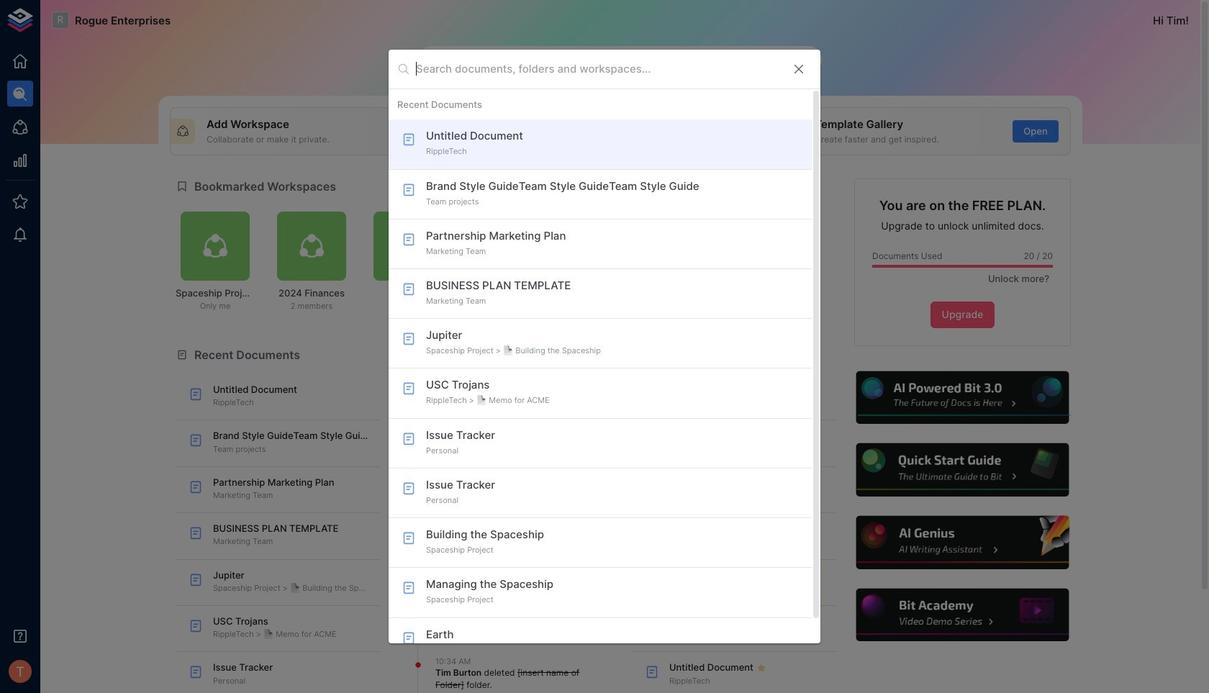 Task type: describe. For each thing, give the bounding box(es) containing it.
Search documents, folders and workspaces... text field
[[416, 58, 780, 80]]



Task type: vqa. For each thing, say whether or not it's contained in the screenshot.
Search documents, folders and workspaces... text box
yes



Task type: locate. For each thing, give the bounding box(es) containing it.
2 help image from the top
[[854, 442, 1071, 499]]

4 help image from the top
[[854, 587, 1071, 644]]

help image
[[854, 369, 1071, 426], [854, 442, 1071, 499], [854, 514, 1071, 571], [854, 587, 1071, 644]]

3 help image from the top
[[854, 514, 1071, 571]]

dialog
[[389, 49, 821, 668]]

1 help image from the top
[[854, 369, 1071, 426]]



